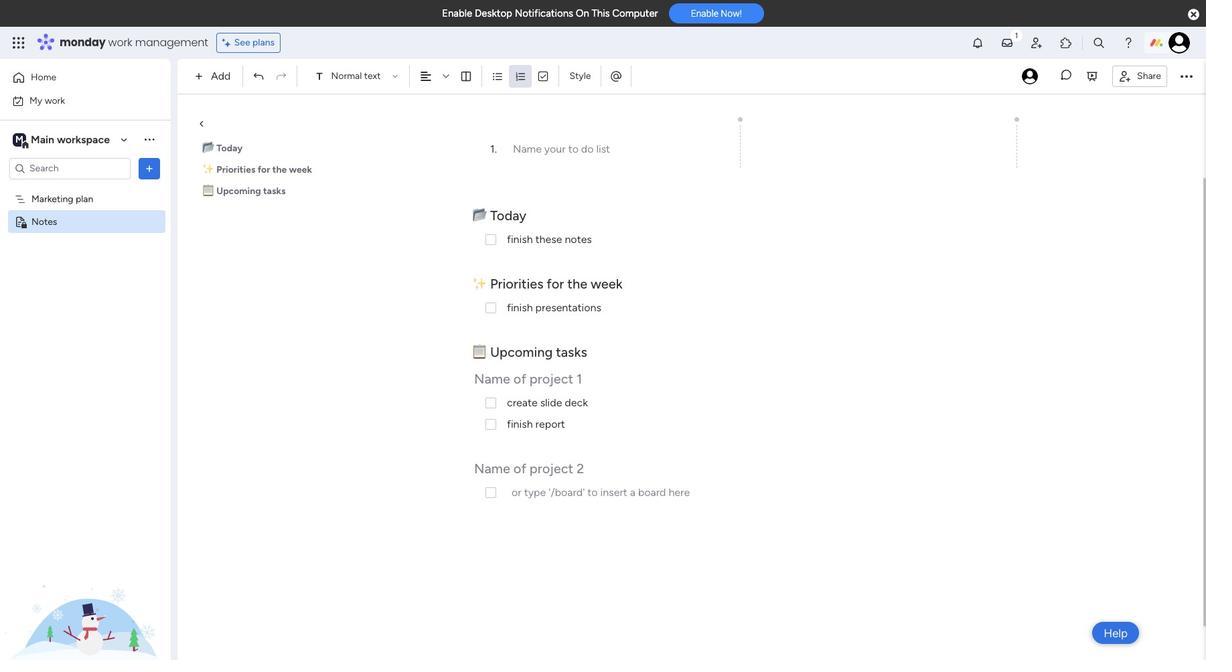 Task type: vqa. For each thing, say whether or not it's contained in the screenshot.
finish these notes
yes



Task type: locate. For each thing, give the bounding box(es) containing it.
1 finish from the top
[[507, 233, 533, 246]]

📂
[[202, 143, 214, 154], [472, 208, 487, 224]]

✨
[[202, 164, 214, 176], [472, 276, 487, 292]]

enable now! button
[[669, 4, 764, 24]]

1 vertical spatial upcoming
[[490, 344, 553, 360]]

marketing
[[31, 193, 73, 205]]

finish down create
[[507, 418, 533, 431]]

0 vertical spatial tasks
[[263, 186, 286, 197]]

0 horizontal spatial ✨
[[202, 164, 214, 176]]

1 horizontal spatial work
[[108, 35, 132, 50]]

0 horizontal spatial priorities
[[217, 164, 256, 176]]

0 vertical spatial 📋 upcoming tasks
[[202, 186, 286, 197]]

finish left 'presentations'
[[507, 301, 533, 314]]

inbox image
[[1001, 36, 1014, 50]]

finish presentations
[[507, 301, 601, 314]]

1 vertical spatial today
[[490, 208, 527, 224]]

list box containing marketing plan
[[0, 185, 171, 414]]

1 horizontal spatial week
[[591, 276, 623, 292]]

the
[[273, 164, 287, 176], [568, 276, 588, 292]]

work right my at the top left of the page
[[45, 95, 65, 106]]

2 finish from the top
[[507, 301, 533, 314]]

notifications image
[[971, 36, 985, 50]]

style button
[[564, 65, 597, 88]]

1 vertical spatial tasks
[[556, 344, 587, 360]]

m
[[15, 134, 23, 145]]

0 horizontal spatial 📋 upcoming tasks
[[202, 186, 286, 197]]

0 horizontal spatial upcoming
[[217, 186, 261, 197]]

finish left these
[[507, 233, 533, 246]]

priorities
[[217, 164, 256, 176], [490, 276, 544, 292]]

1 horizontal spatial tasks
[[556, 344, 587, 360]]

1 horizontal spatial 📋 upcoming tasks
[[472, 344, 587, 360]]

📋 upcoming tasks
[[202, 186, 286, 197], [472, 344, 587, 360]]

work
[[108, 35, 132, 50], [45, 95, 65, 106]]

0 vertical spatial finish
[[507, 233, 533, 246]]

workspace selection element
[[13, 132, 112, 149]]

main
[[31, 133, 54, 146]]

management
[[135, 35, 208, 50]]

normal text
[[331, 70, 381, 82]]

1 image
[[1011, 27, 1023, 43]]

on
[[576, 7, 589, 19]]

1 vertical spatial for
[[547, 276, 564, 292]]

enable left the now!
[[691, 8, 719, 19]]

help
[[1104, 627, 1128, 640]]

work right monday
[[108, 35, 132, 50]]

0 vertical spatial today
[[217, 143, 243, 154]]

enable
[[442, 7, 472, 19], [691, 8, 719, 19]]

home
[[31, 72, 56, 83]]

share button
[[1113, 65, 1168, 87]]

1 vertical spatial the
[[568, 276, 588, 292]]

1 horizontal spatial 📂 today
[[472, 208, 530, 224]]

marketing plan
[[31, 193, 93, 205]]

0 vertical spatial work
[[108, 35, 132, 50]]

work inside "button"
[[45, 95, 65, 106]]

1 horizontal spatial 📋
[[472, 344, 487, 360]]

0 vertical spatial 📂
[[202, 143, 214, 154]]

invite members image
[[1030, 36, 1044, 50]]

plan
[[76, 193, 93, 205]]

0 horizontal spatial tasks
[[263, 186, 286, 197]]

1 vertical spatial work
[[45, 95, 65, 106]]

1 horizontal spatial ✨
[[472, 276, 487, 292]]

2 vertical spatial finish
[[507, 418, 533, 431]]

1 .
[[490, 143, 497, 155]]

upcoming
[[217, 186, 261, 197], [490, 344, 553, 360]]

1 vertical spatial week
[[591, 276, 623, 292]]

0 vertical spatial priorities
[[217, 164, 256, 176]]

1 vertical spatial priorities
[[490, 276, 544, 292]]

1 horizontal spatial today
[[490, 208, 527, 224]]

workspace options image
[[143, 133, 156, 146]]

0 vertical spatial ✨ priorities for the week
[[202, 164, 312, 176]]

1 horizontal spatial ✨ priorities for the week
[[472, 276, 623, 292]]

1 vertical spatial 📂 today
[[472, 208, 530, 224]]

0 vertical spatial upcoming
[[217, 186, 261, 197]]

bulleted list image
[[492, 70, 504, 82]]

list box
[[0, 185, 171, 414]]

tasks
[[263, 186, 286, 197], [556, 344, 587, 360]]

1 horizontal spatial for
[[547, 276, 564, 292]]

0 horizontal spatial enable
[[442, 7, 472, 19]]

finish
[[507, 233, 533, 246], [507, 301, 533, 314], [507, 418, 533, 431]]

1 vertical spatial 📂
[[472, 208, 487, 224]]

0 vertical spatial for
[[258, 164, 270, 176]]

my work
[[29, 95, 65, 106]]

1 horizontal spatial the
[[568, 276, 588, 292]]

options image
[[143, 162, 156, 175]]

3 finish from the top
[[507, 418, 533, 431]]

0 vertical spatial the
[[273, 164, 287, 176]]

week
[[289, 164, 312, 176], [591, 276, 623, 292]]

enable for enable desktop notifications on this computer
[[442, 7, 472, 19]]

1 vertical spatial 📋 upcoming tasks
[[472, 344, 587, 360]]

see
[[234, 37, 250, 48]]

0 vertical spatial 📋
[[202, 186, 214, 197]]

for
[[258, 164, 270, 176], [547, 276, 564, 292]]

0 horizontal spatial 📂 today
[[202, 143, 243, 154]]

1 vertical spatial 📋
[[472, 344, 487, 360]]

monday
[[60, 35, 106, 50]]

enable for enable now!
[[691, 8, 719, 19]]

search everything image
[[1093, 36, 1106, 50]]

today
[[217, 143, 243, 154], [490, 208, 527, 224]]

option
[[0, 187, 171, 190]]

enable left desktop
[[442, 7, 472, 19]]

text
[[364, 70, 381, 82]]

mention image
[[610, 69, 623, 83]]

1 vertical spatial ✨
[[472, 276, 487, 292]]

1 vertical spatial finish
[[507, 301, 533, 314]]

add
[[211, 70, 231, 82]]

work for my
[[45, 95, 65, 106]]

1 horizontal spatial enable
[[691, 8, 719, 19]]

enable inside enable now! button
[[691, 8, 719, 19]]

0 horizontal spatial week
[[289, 164, 312, 176]]

0 horizontal spatial ✨ priorities for the week
[[202, 164, 312, 176]]

.
[[495, 143, 497, 155]]

📋
[[202, 186, 214, 197], [472, 344, 487, 360]]

lottie animation element
[[0, 525, 171, 661]]

share
[[1138, 70, 1162, 81]]

checklist image
[[538, 70, 550, 82]]

workspace
[[57, 133, 110, 146]]

finish report
[[507, 418, 565, 431]]

0 horizontal spatial work
[[45, 95, 65, 106]]

✨ priorities for the week
[[202, 164, 312, 176], [472, 276, 623, 292]]

0 vertical spatial ✨
[[202, 164, 214, 176]]

create
[[507, 397, 538, 409]]

work for monday
[[108, 35, 132, 50]]

📂 today
[[202, 143, 243, 154], [472, 208, 530, 224]]

plans
[[253, 37, 275, 48]]



Task type: describe. For each thing, give the bounding box(es) containing it.
0 horizontal spatial for
[[258, 164, 270, 176]]

0 horizontal spatial 📋
[[202, 186, 214, 197]]

my work button
[[8, 90, 144, 112]]

dapulse close image
[[1188, 8, 1200, 21]]

1
[[490, 143, 495, 155]]

deck
[[565, 397, 588, 409]]

help button
[[1093, 622, 1139, 644]]

finish for finish these notes
[[507, 233, 533, 246]]

presentations
[[536, 301, 601, 314]]

my
[[29, 95, 42, 106]]

now!
[[721, 8, 742, 19]]

board activity image
[[1022, 68, 1038, 84]]

numbered list image
[[515, 70, 527, 82]]

see plans
[[234, 37, 275, 48]]

finish for finish report
[[507, 418, 533, 431]]

Search in workspace field
[[28, 161, 112, 176]]

main workspace
[[31, 133, 110, 146]]

normal
[[331, 70, 362, 82]]

0 vertical spatial week
[[289, 164, 312, 176]]

workspace image
[[13, 132, 26, 147]]

layout image
[[461, 70, 473, 82]]

0 vertical spatial 📂 today
[[202, 143, 243, 154]]

report
[[536, 418, 565, 431]]

1 vertical spatial ✨ priorities for the week
[[472, 276, 623, 292]]

undo ⌘+z image
[[253, 70, 265, 82]]

select product image
[[12, 36, 25, 50]]

finish for finish presentations
[[507, 301, 533, 314]]

1 horizontal spatial upcoming
[[490, 344, 553, 360]]

notes
[[565, 233, 592, 246]]

help image
[[1122, 36, 1135, 50]]

computer
[[612, 7, 658, 19]]

kendall parks image
[[1169, 32, 1190, 54]]

monday work management
[[60, 35, 208, 50]]

style
[[570, 70, 591, 82]]

add button
[[190, 66, 239, 87]]

0 horizontal spatial the
[[273, 164, 287, 176]]

slide
[[540, 397, 562, 409]]

enable now!
[[691, 8, 742, 19]]

0 horizontal spatial today
[[217, 143, 243, 154]]

v2 ellipsis image
[[1181, 68, 1193, 85]]

these
[[536, 233, 562, 246]]

apps image
[[1060, 36, 1073, 50]]

finish these notes
[[507, 233, 592, 246]]

1 horizontal spatial 📂
[[472, 208, 487, 224]]

lottie animation image
[[0, 525, 171, 661]]

notifications
[[515, 7, 573, 19]]

1 horizontal spatial priorities
[[490, 276, 544, 292]]

0 horizontal spatial 📂
[[202, 143, 214, 154]]

desktop
[[475, 7, 512, 19]]

home button
[[8, 67, 144, 88]]

private board image
[[14, 215, 27, 228]]

enable desktop notifications on this computer
[[442, 7, 658, 19]]

create slide deck
[[507, 397, 588, 409]]

see plans button
[[216, 33, 281, 53]]

notes
[[31, 216, 57, 227]]

this
[[592, 7, 610, 19]]



